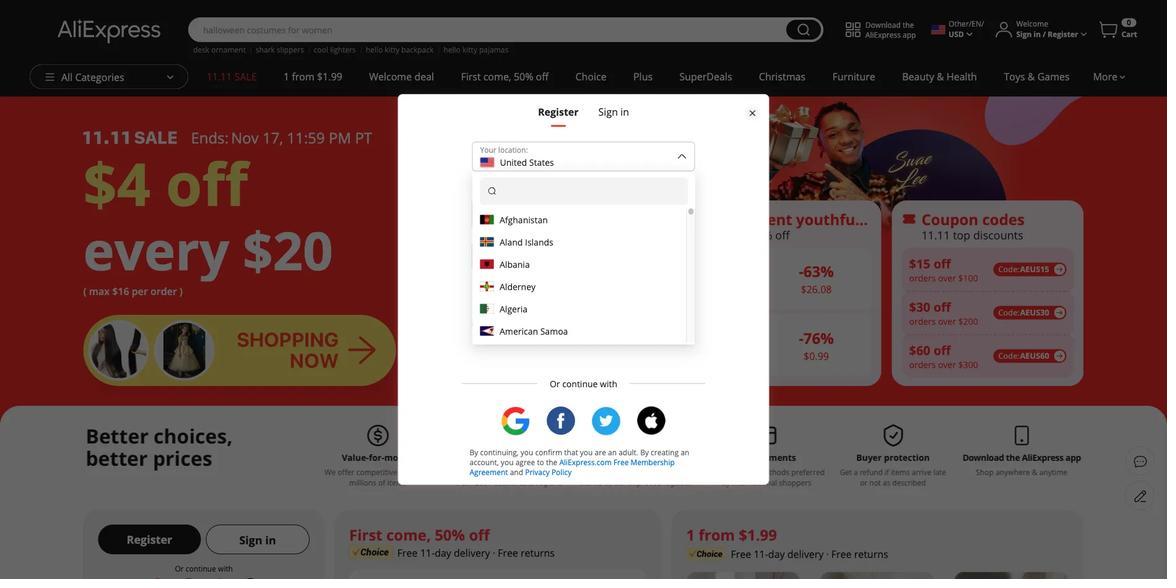 Task type: locate. For each thing, give the bounding box(es) containing it.
ends: nov 17, 11:59 pm pt
[[191, 128, 372, 148]]

0 vertical spatial welcome
[[1016, 19, 1048, 29]]

1 horizontal spatial delivery
[[787, 548, 824, 561]]

1 vertical spatial the
[[546, 457, 557, 467]]

to
[[737, 227, 748, 243], [537, 457, 544, 467]]

1 horizontal spatial sign
[[598, 105, 618, 119]]

superdeals
[[680, 70, 732, 83]]

0 horizontal spatial 50%
[[435, 525, 465, 545]]

1 horizontal spatial day
[[768, 548, 785, 561]]

afghanistan
[[500, 214, 548, 226]]

and privacy policy
[[510, 467, 572, 477]]

code: for $30 off
[[998, 308, 1020, 318]]

3 orders from the top
[[909, 359, 936, 371]]

1 horizontal spatial 50%
[[514, 70, 533, 83]]

1 by from the left
[[470, 447, 478, 458]]

- inside -63% $26.08
[[799, 262, 804, 282]]

welcome for welcome
[[1016, 19, 1048, 29]]

1 horizontal spatial or continue with
[[550, 378, 617, 390]]

0 vertical spatial or
[[550, 378, 560, 390]]

orders inside $30 off orders over $200
[[909, 316, 936, 327]]

free 11-day delivery · free returns for $1.99
[[731, 548, 888, 561]]

hello kitty pajamas link
[[444, 45, 508, 55]]

hello for hello kitty backpack
[[366, 45, 383, 55]]

1 horizontal spatial or
[[550, 378, 560, 390]]

& right toys
[[1028, 70, 1035, 83]]

- right samoa
[[596, 328, 601, 349]]

0 horizontal spatial to
[[537, 457, 544, 467]]

coupon codes
[[922, 209, 1025, 229]]

the inside 'by continuing, you confirm that you are an adult. by creating an account, you agree to the'
[[546, 457, 557, 467]]

11.11 left sale
[[207, 70, 232, 83]]

aland islands
[[500, 236, 553, 248]]

1 vertical spatial sign
[[598, 105, 618, 119]]

ends:
[[191, 128, 229, 148]]

2 icon image from the left
[[699, 212, 714, 227]]

2 code: from the top
[[998, 308, 1020, 318]]

None button
[[786, 20, 821, 40]]

off inside first come, 50% off link
[[536, 70, 549, 83]]

1 vertical spatial over
[[938, 316, 956, 327]]

icon image left coupon
[[902, 212, 917, 227]]

hello right backpack on the left of page
[[444, 45, 461, 55]]

hello for hello kitty pajamas
[[444, 45, 461, 55]]

0 horizontal spatial &
[[937, 70, 944, 83]]

- inside -76% $0.99
[[799, 328, 804, 349]]

0 horizontal spatial by
[[470, 447, 478, 458]]

by right adult.
[[640, 447, 649, 458]]

1 horizontal spatial first
[[461, 70, 481, 83]]

to inside 'by continuing, you confirm that you are an adult. by creating an account, you agree to the'
[[537, 457, 544, 467]]

aland
[[500, 236, 523, 248]]

returns for 1 from $1.99
[[854, 548, 888, 561]]

orders inside $15 off orders over $100
[[909, 272, 936, 284]]

0 horizontal spatial from
[[292, 70, 314, 83]]

0 vertical spatial over
[[938, 272, 956, 284]]

first come, 50% off
[[461, 70, 549, 83], [349, 525, 490, 545]]

2 an from the left
[[681, 447, 689, 458]]

choose
[[489, 176, 514, 186]]

to right the agree
[[537, 457, 544, 467]]

1 top from the left
[[548, 227, 566, 243]]

11:59
[[287, 128, 325, 148]]

0 vertical spatial code:
[[998, 264, 1020, 275]]

an
[[608, 447, 617, 458], [681, 447, 689, 458]]

0 horizontal spatial ·
[[493, 547, 495, 560]]

over left $100
[[938, 272, 956, 284]]

1 icon image from the left
[[497, 212, 512, 227]]

$16
[[112, 285, 129, 298]]

2 horizontal spatial in
[[1034, 29, 1041, 39]]

0 horizontal spatial first
[[349, 525, 383, 545]]

choice
[[575, 70, 607, 83]]

1 horizontal spatial hello
[[444, 45, 461, 55]]

icon image up aland
[[497, 212, 512, 227]]

location?
[[522, 176, 553, 186]]

off inside $30 off orders over $200
[[934, 299, 951, 316]]

1 over from the top
[[938, 272, 956, 284]]

coupon bg image
[[902, 248, 1074, 378]]

algeria
[[500, 303, 528, 315]]

11.11 top deals
[[517, 227, 596, 243]]

0
[[1127, 17, 1131, 28]]

0 horizontal spatial $1.99
[[317, 70, 342, 83]]

orders up $30
[[909, 272, 936, 284]]

2 & from the left
[[1028, 70, 1035, 83]]

american samoa
[[500, 325, 568, 337]]

0 vertical spatial first
[[461, 70, 481, 83]]

backpack
[[401, 45, 434, 55]]

0 horizontal spatial kitty
[[385, 45, 400, 55]]

an right are
[[608, 447, 617, 458]]

to right "up"
[[737, 227, 748, 243]]

code: left aeus30
[[998, 308, 1020, 318]]

2 vertical spatial over
[[938, 359, 956, 371]]

1 horizontal spatial sign in
[[598, 105, 629, 119]]

2 over from the top
[[938, 316, 956, 327]]

1 vertical spatial welcome
[[369, 70, 412, 83]]

-63% $26.08
[[799, 262, 834, 296]]

delivery for 50%
[[454, 547, 490, 560]]

free
[[614, 457, 629, 467], [397, 547, 418, 560], [498, 547, 518, 560], [731, 548, 751, 561], [831, 548, 852, 561]]

2 horizontal spatial 11.11
[[922, 227, 950, 243]]

register
[[1048, 29, 1078, 39], [538, 105, 579, 119], [472, 285, 505, 297], [127, 532, 172, 547]]

·
[[493, 547, 495, 560], [826, 548, 829, 561]]

furniture link
[[819, 64, 889, 89]]

2 vertical spatial orders
[[909, 359, 936, 371]]

first inside first come, 50% off link
[[461, 70, 481, 83]]

2 orders from the top
[[909, 316, 936, 327]]

3 code: from the top
[[998, 351, 1020, 362]]

11- for 50%
[[420, 547, 435, 560]]

cool
[[314, 45, 328, 55]]

aeus60
[[1020, 351, 1049, 362]]

1 horizontal spatial by
[[640, 447, 649, 458]]

1 horizontal spatial 1
[[686, 525, 695, 545]]

shark slippers link
[[256, 45, 304, 55]]

orders
[[909, 272, 936, 284], [909, 316, 936, 327], [909, 359, 936, 371]]

0 horizontal spatial top
[[548, 227, 566, 243]]

0 horizontal spatial icon image
[[497, 212, 512, 227]]

2 top from the left
[[953, 227, 971, 243]]

free 11-day delivery · free returns for 50%
[[397, 547, 555, 560]]

orders up $60
[[909, 316, 936, 327]]

1 vertical spatial code:
[[998, 308, 1020, 318]]

1 orders from the top
[[909, 272, 936, 284]]

1 horizontal spatial you
[[521, 447, 533, 458]]

top left discounts
[[953, 227, 971, 243]]

1 from $1.99
[[284, 70, 342, 83], [686, 525, 777, 545]]

hello right lighters
[[366, 45, 383, 55]]

0 vertical spatial 1 from $1.99
[[284, 70, 342, 83]]

1 code: from the top
[[998, 264, 1020, 275]]

0 horizontal spatial free 11-day delivery · free returns
[[397, 547, 555, 560]]

delivery
[[454, 547, 490, 560], [787, 548, 824, 561]]

$20
[[243, 214, 333, 286]]

you left the agree
[[501, 457, 514, 467]]

top for coupon
[[953, 227, 971, 243]]

0 horizontal spatial 11-
[[420, 547, 435, 560]]

0 horizontal spatial or continue with
[[175, 564, 233, 574]]

desk
[[193, 45, 209, 55]]

over left $200
[[938, 316, 956, 327]]

continue
[[562, 378, 598, 390], [186, 564, 216, 574]]

over inside $60 off orders over $300
[[938, 359, 956, 371]]

& left health
[[937, 70, 944, 83]]

0 vertical spatial with
[[507, 285, 524, 297]]

2 kitty from the left
[[462, 45, 477, 55]]

over inside $30 off orders over $200
[[938, 316, 956, 327]]

1 vertical spatial with
[[600, 378, 617, 390]]

0 vertical spatial orders
[[909, 272, 936, 284]]

11.11 down afghanistan
[[517, 227, 545, 243]]

/ for en
[[981, 19, 984, 29]]

1 vertical spatial or
[[175, 564, 184, 574]]

2 vertical spatial with
[[218, 564, 233, 574]]

icon image left "confident"
[[699, 212, 714, 227]]

- for 76%
[[799, 328, 804, 349]]

aliexpress.com free membership agreement
[[470, 457, 675, 477]]

over inside $15 off orders over $100
[[938, 272, 956, 284]]

or continue with
[[550, 378, 617, 390], [175, 564, 233, 574]]

$15
[[909, 255, 930, 272]]

icon image
[[497, 212, 512, 227], [699, 212, 714, 227], [902, 212, 917, 227]]

1 horizontal spatial $1.99
[[739, 525, 777, 545]]

2 vertical spatial 50%
[[435, 525, 465, 545]]

1 vertical spatial come,
[[386, 525, 431, 545]]

welcome for welcome deal
[[369, 70, 412, 83]]

1 hello from the left
[[366, 45, 383, 55]]

you
[[521, 447, 533, 458], [580, 447, 593, 458], [501, 457, 514, 467]]

1 horizontal spatial /
[[1043, 29, 1046, 39]]

welcome up the toys & games
[[1016, 19, 1048, 29]]

off
[[536, 70, 549, 83], [166, 143, 248, 223], [775, 227, 790, 243], [934, 255, 951, 272], [934, 299, 951, 316], [934, 342, 951, 359], [469, 525, 490, 545]]

· for first come, 50% off
[[493, 547, 495, 560]]

· for 1 from $1.99
[[826, 548, 829, 561]]

/ right other/
[[981, 19, 984, 29]]

adult.
[[619, 447, 638, 458]]

1 horizontal spatial ·
[[826, 548, 829, 561]]

welcome down hello kitty backpack
[[369, 70, 412, 83]]

by up agreement
[[470, 447, 478, 458]]

0 vertical spatial the
[[903, 19, 914, 30]]

per
[[132, 285, 148, 298]]

1 vertical spatial 1 from $1.99
[[686, 525, 777, 545]]

1 horizontal spatial 11.11
[[517, 227, 545, 243]]

0 horizontal spatial continue
[[186, 564, 216, 574]]

0 horizontal spatial welcome
[[369, 70, 412, 83]]

1 horizontal spatial kitty
[[462, 45, 477, 55]]

73%
[[601, 328, 631, 349]]

$200
[[958, 316, 978, 327]]

0 horizontal spatial /
[[981, 19, 984, 29]]

hello
[[366, 45, 383, 55], [444, 45, 461, 55]]

2 by from the left
[[640, 447, 649, 458]]

you left confirm
[[521, 447, 533, 458]]

1 horizontal spatial to
[[737, 227, 748, 243]]

desk ornament
[[193, 45, 246, 55]]

- up the $26.08
[[799, 262, 804, 282]]

code: for $60 off
[[998, 351, 1020, 362]]

1 vertical spatial or continue with
[[175, 564, 233, 574]]

0 horizontal spatial with
[[218, 564, 233, 574]]

welcome deal
[[369, 70, 434, 83]]

united
[[500, 157, 527, 168]]

day for 50%
[[435, 547, 451, 560]]

free inside aliexpress.com free membership agreement
[[614, 457, 629, 467]]

over for $15 off
[[938, 272, 956, 284]]

kitty left backpack on the left of page
[[385, 45, 400, 55]]

code: left aeus15
[[998, 264, 1020, 275]]

icon image for confident youthful styles
[[699, 212, 714, 227]]

1 horizontal spatial with
[[507, 285, 524, 297]]

an right creating
[[681, 447, 689, 458]]

0 vertical spatial in
[[1034, 29, 1041, 39]]

1 horizontal spatial top
[[953, 227, 971, 243]]

3 icon image from the left
[[902, 212, 917, 227]]

christmas link
[[746, 64, 819, 89]]

11.11 up $15
[[922, 227, 950, 243]]

every $20 ( max $16 per order )
[[83, 214, 333, 298]]

toys
[[1004, 70, 1025, 83]]

11- for $1.99
[[754, 548, 768, 561]]

1
[[284, 70, 289, 83], [686, 525, 695, 545]]

albania
[[500, 259, 530, 270]]

kitty left pajamas
[[462, 45, 477, 55]]

1 an from the left
[[608, 447, 617, 458]]

1 kitty from the left
[[385, 45, 400, 55]]

0 horizontal spatial sign
[[239, 533, 262, 548]]

styles
[[864, 209, 907, 229]]

hello kitty backpack
[[366, 45, 434, 55]]

1 horizontal spatial returns
[[854, 548, 888, 561]]

1 & from the left
[[937, 70, 944, 83]]

1 vertical spatial sign in
[[239, 533, 276, 548]]

0 vertical spatial come,
[[483, 70, 511, 83]]

0 horizontal spatial the
[[546, 457, 557, 467]]

top up password password field
[[548, 227, 566, 243]]

- inside -73% $3.13
[[596, 328, 601, 349]]

0 vertical spatial 1
[[284, 70, 289, 83]]

76%
[[804, 328, 834, 349]]

top
[[548, 227, 566, 243], [953, 227, 971, 243]]

- down the $26.08
[[799, 328, 804, 349]]

privacy policy link
[[525, 467, 572, 477]]

0 horizontal spatial hello
[[366, 45, 383, 55]]

orders left $300 at the right
[[909, 359, 936, 371]]

returns for first come, 50% off
[[521, 547, 555, 560]]

0 horizontal spatial 11.11
[[207, 70, 232, 83]]

0 vertical spatial sign
[[1016, 29, 1032, 39]]

by continuing, you confirm that you are an adult. by creating an account, you agree to the
[[470, 447, 689, 467]]

/ up the toys & games
[[1043, 29, 1046, 39]]

0 horizontal spatial you
[[501, 457, 514, 467]]

aeus15
[[1020, 264, 1049, 275]]

code: aeus30
[[998, 308, 1049, 318]]

product image image
[[497, 248, 559, 310], [707, 248, 754, 310], [497, 315, 559, 377], [707, 315, 754, 377]]

2 vertical spatial in
[[265, 533, 276, 548]]

you left are
[[580, 447, 593, 458]]

or
[[550, 378, 560, 390], [175, 564, 184, 574]]

0 horizontal spatial or
[[175, 564, 184, 574]]

0 horizontal spatial delivery
[[454, 547, 490, 560]]

0 horizontal spatial come,
[[386, 525, 431, 545]]

3 over from the top
[[938, 359, 956, 371]]

orders inside $60 off orders over $300
[[909, 359, 936, 371]]

0 cart
[[1122, 17, 1137, 39]]

0 vertical spatial from
[[292, 70, 314, 83]]

11.11 sale link
[[193, 64, 270, 89]]

1 horizontal spatial &
[[1028, 70, 1035, 83]]

1 vertical spatial first
[[349, 525, 383, 545]]

2 hello from the left
[[444, 45, 461, 55]]

0 horizontal spatial an
[[608, 447, 617, 458]]

1 horizontal spatial an
[[681, 447, 689, 458]]

categories
[[75, 71, 124, 84]]

1 horizontal spatial welcome
[[1016, 19, 1048, 29]]

code: left aeus60
[[998, 351, 1020, 362]]

1 horizontal spatial continue
[[562, 378, 598, 390]]

hello kitty pajamas
[[444, 45, 508, 55]]

sign in
[[598, 105, 629, 119], [239, 533, 276, 548]]

1 horizontal spatial icon image
[[699, 212, 714, 227]]

over left $300 at the right
[[938, 359, 956, 371]]



Task type: vqa. For each thing, say whether or not it's contained in the screenshot.
icon to the right
yes



Task type: describe. For each thing, give the bounding box(es) containing it.
privacy
[[525, 467, 550, 477]]

that
[[564, 447, 578, 458]]

2 horizontal spatial with
[[600, 378, 617, 390]]

$30 off orders over $200
[[909, 299, 978, 327]]

- for 73%
[[596, 328, 601, 349]]

Password password field
[[480, 244, 660, 269]]

icon image for coupon codes
[[902, 212, 917, 227]]

samoa
[[540, 325, 568, 337]]

app
[[903, 29, 916, 39]]

more
[[1093, 70, 1118, 83]]

membership
[[631, 457, 675, 467]]

0 vertical spatial or continue with
[[550, 378, 617, 390]]

en
[[972, 19, 981, 29]]

every
[[83, 214, 229, 286]]

1 vertical spatial continue
[[186, 564, 216, 574]]

cool lighters
[[314, 45, 356, 55]]

choice image
[[349, 545, 392, 560]]

$300
[[958, 359, 978, 371]]

games
[[1038, 70, 1070, 83]]

0 vertical spatial continue
[[562, 378, 598, 390]]

continuing,
[[480, 447, 519, 458]]

$100
[[958, 272, 978, 284]]

youthful
[[796, 209, 860, 229]]

1 horizontal spatial in
[[621, 105, 629, 119]]

other/
[[949, 19, 972, 29]]

17,
[[263, 128, 283, 148]]

/ for in
[[1043, 29, 1046, 39]]

sale
[[234, 70, 257, 83]]

0 vertical spatial $1.99
[[317, 70, 342, 83]]

orders for $60
[[909, 359, 936, 371]]

account,
[[470, 457, 499, 467]]

delivery for $1.99
[[787, 548, 824, 561]]

2 horizontal spatial sign
[[1016, 29, 1032, 39]]

orders for $15
[[909, 272, 936, 284]]

off inside $60 off orders over $300
[[934, 342, 951, 359]]

pajamas
[[479, 45, 508, 55]]

download
[[866, 19, 901, 30]]

1 vertical spatial 50%
[[751, 227, 773, 243]]

11.11 for top picks
[[517, 227, 545, 243]]

all
[[61, 71, 73, 84]]

desk ornament link
[[193, 45, 246, 55]]

halloween costumes for women text field
[[197, 24, 780, 36]]

united states
[[500, 157, 554, 168]]

agreement
[[470, 467, 508, 477]]

off inside $15 off orders over $100
[[934, 255, 951, 272]]

plus link
[[620, 64, 666, 89]]

states
[[529, 157, 554, 168]]

confident youthful styles
[[719, 209, 907, 229]]

welcome deal link
[[356, 64, 448, 89]]

top for top
[[548, 227, 566, 243]]

first come, 50% off link
[[448, 64, 562, 89]]

1 from $1.99 link
[[270, 64, 356, 89]]

codes
[[982, 209, 1025, 229]]

max
[[89, 285, 110, 298]]

1 horizontal spatial 1 from $1.99
[[686, 525, 777, 545]]

superdeals link
[[666, 64, 746, 89]]

a
[[516, 176, 520, 186]]

beauty & health link
[[889, 64, 991, 89]]

- for 63%
[[799, 262, 804, 282]]

$4 off
[[83, 143, 248, 223]]

coupon
[[922, 209, 978, 229]]

the inside download the aliexpress app
[[903, 19, 914, 30]]

agree
[[516, 457, 535, 467]]

$30
[[909, 299, 930, 316]]

$60
[[909, 342, 930, 359]]

$0.99
[[804, 350, 829, 363]]

shark
[[256, 45, 275, 55]]

why choose a location?
[[472, 176, 553, 186]]

0 horizontal spatial sign in
[[239, 533, 276, 548]]

policy
[[552, 467, 572, 477]]

0 horizontal spatial 1 from $1.99
[[284, 70, 342, 83]]

kitty for backpack
[[385, 45, 400, 55]]

plus
[[633, 70, 653, 83]]

day for $1.99
[[768, 548, 785, 561]]

christmas
[[759, 70, 806, 83]]

0 vertical spatial to
[[737, 227, 748, 243]]

product image image for -63%
[[707, 248, 754, 310]]

picks
[[548, 209, 586, 229]]

orders for $30
[[909, 316, 936, 327]]

beauty & health
[[902, 70, 977, 83]]

2 horizontal spatial you
[[580, 447, 593, 458]]

creating
[[651, 447, 679, 458]]

0 horizontal spatial 1
[[284, 70, 289, 83]]

2 vertical spatial sign
[[239, 533, 262, 548]]

product image image for -76%
[[707, 315, 754, 377]]

are
[[595, 447, 606, 458]]

1 vertical spatial $1.99
[[739, 525, 777, 545]]

ornament
[[211, 45, 246, 55]]

hello kitty backpack link
[[366, 45, 434, 55]]

pm
[[329, 128, 351, 148]]

11.11 top discounts
[[922, 227, 1023, 243]]

pt
[[355, 128, 372, 148]]

register with sms button
[[472, 284, 544, 298]]

icon image for top picks
[[497, 212, 512, 227]]

confident
[[719, 209, 792, 229]]

furniture
[[832, 70, 875, 83]]

$15 off orders over $100
[[909, 255, 978, 284]]

1 horizontal spatial come,
[[483, 70, 511, 83]]

& for toys
[[1028, 70, 1035, 83]]

download the aliexpress app
[[866, 19, 916, 39]]

code: aeus60
[[998, 351, 1049, 362]]

1 vertical spatial 1
[[686, 525, 695, 545]]

slippers
[[277, 45, 304, 55]]

& for beauty
[[937, 70, 944, 83]]

0 vertical spatial 50%
[[514, 70, 533, 83]]

beauty
[[902, 70, 934, 83]]

register inside button
[[472, 285, 505, 297]]

$26.08
[[801, 283, 832, 296]]

why
[[472, 176, 487, 186]]

toys & games
[[1004, 70, 1070, 83]]

aeus30
[[1020, 308, 1049, 318]]

$4
[[83, 143, 150, 223]]

deals
[[568, 227, 596, 243]]

toys & games link
[[991, 64, 1083, 89]]

1 vertical spatial first come, 50% off
[[349, 525, 490, 545]]

deal
[[414, 70, 434, 83]]

with inside button
[[507, 285, 524, 297]]

0 vertical spatial first come, 50% off
[[461, 70, 549, 83]]

0 vertical spatial sign in
[[598, 105, 629, 119]]

code: for $15 off
[[998, 264, 1020, 275]]

over for $30 off
[[938, 316, 956, 327]]

up to 50% off
[[719, 227, 790, 243]]

cool lighters link
[[314, 45, 356, 55]]

lighters
[[330, 45, 356, 55]]

Email address text field
[[480, 202, 670, 227]]

kitty for pajamas
[[462, 45, 477, 55]]

aliexpress.com free membership agreement link
[[470, 457, 675, 477]]

health
[[947, 70, 977, 83]]

over for $60 off
[[938, 359, 956, 371]]

1 horizontal spatial from
[[699, 525, 735, 545]]

product image image for -73%
[[497, 315, 559, 377]]

american
[[500, 325, 538, 337]]

-73% $3.13
[[596, 328, 631, 363]]

top
[[517, 209, 544, 229]]

11.11 for coupon codes
[[922, 227, 950, 243]]

)
[[180, 285, 183, 298]]

discounts
[[973, 227, 1023, 243]]

11.11 sale
[[207, 70, 257, 83]]

$60 off orders over $300
[[909, 342, 978, 371]]

sms
[[527, 285, 544, 297]]



